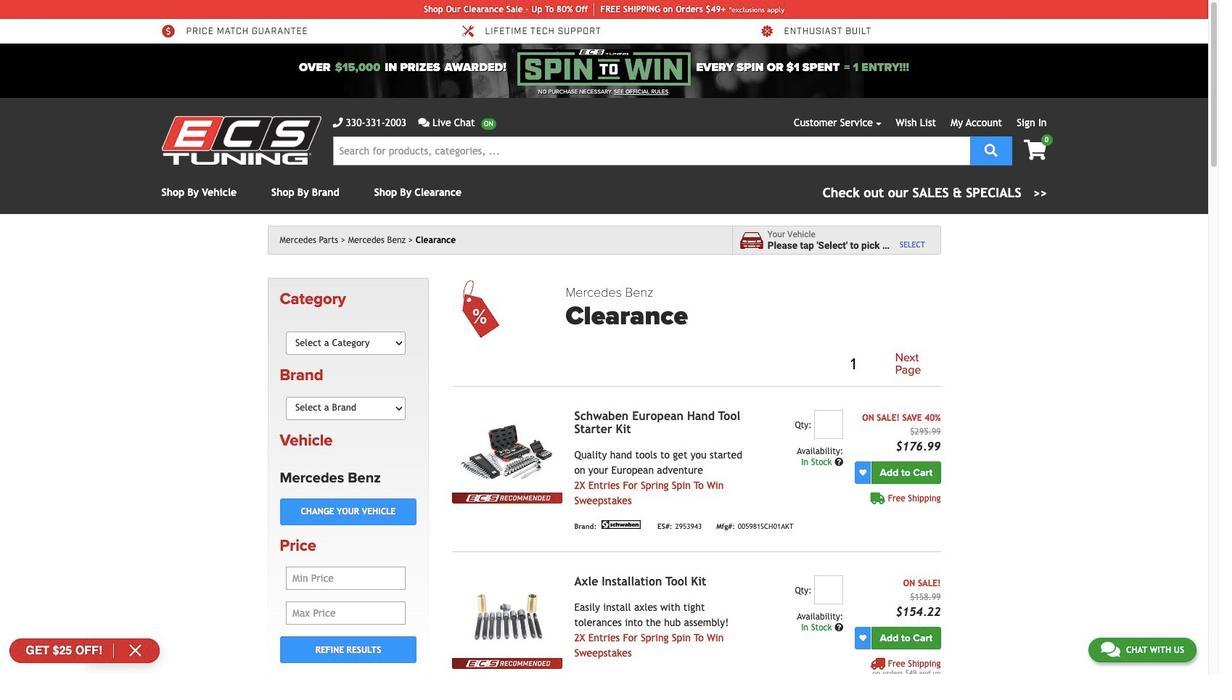 Task type: locate. For each thing, give the bounding box(es) containing it.
2 ecs tuning recommends this product. image from the top
[[452, 658, 563, 669]]

question circle image
[[835, 623, 843, 632]]

es#2953943 - 005981sch01akt - schwaben european hand tool starter kit - quality hand tools to get you started on your european adventure - schwaben - audi bmw volkswagen mercedes benz mini porsche image
[[452, 410, 563, 493]]

comments image
[[1101, 641, 1120, 658]]

Min Price number field
[[286, 567, 406, 590]]

es#3521794 - 010012sch01a - axle installation tool kit - easily install axles with tight tolerances into the hub assembly! - schwaben - audi bmw volkswagen mercedes benz mini porsche image
[[452, 575, 563, 658]]

ecs tuning image
[[161, 116, 321, 165]]

None number field
[[814, 410, 843, 439], [814, 575, 843, 604], [814, 410, 843, 439], [814, 575, 843, 604]]

1 vertical spatial ecs tuning recommends this product. image
[[452, 658, 563, 669]]

Max Price number field
[[286, 602, 406, 625]]

ecs tuning 'spin to win' contest logo image
[[518, 49, 691, 86]]

1 ecs tuning recommends this product. image from the top
[[452, 493, 563, 504]]

0 vertical spatial ecs tuning recommends this product. image
[[452, 493, 563, 504]]

ecs tuning recommends this product. image
[[452, 493, 563, 504], [452, 658, 563, 669]]

shopping cart image
[[1024, 140, 1047, 160]]

ecs tuning recommends this product. image for es#2953943 - 005981sch01akt - schwaben european hand tool starter kit - quality hand tools to get you started on your european adventure - schwaben - audi bmw volkswagen mercedes benz mini porsche image
[[452, 493, 563, 504]]

question circle image
[[835, 458, 843, 467]]



Task type: vqa. For each thing, say whether or not it's contained in the screenshot.
white icon corresponding to second Delete icon from the top of the page
no



Task type: describe. For each thing, give the bounding box(es) containing it.
add to wish list image
[[859, 469, 867, 476]]

paginated product list navigation navigation
[[566, 349, 941, 380]]

schwaben - corporate logo image
[[599, 520, 643, 529]]

Search text field
[[333, 136, 970, 165]]

search image
[[985, 143, 998, 156]]

phone image
[[333, 118, 343, 128]]

comments image
[[418, 118, 430, 128]]

ecs tuning recommends this product. image for es#3521794 - 010012sch01a - axle installation tool kit - easily install axles with tight tolerances into the hub assembly! - schwaben - audi bmw volkswagen mercedes benz mini porsche image
[[452, 658, 563, 669]]

add to wish list image
[[859, 635, 867, 642]]



